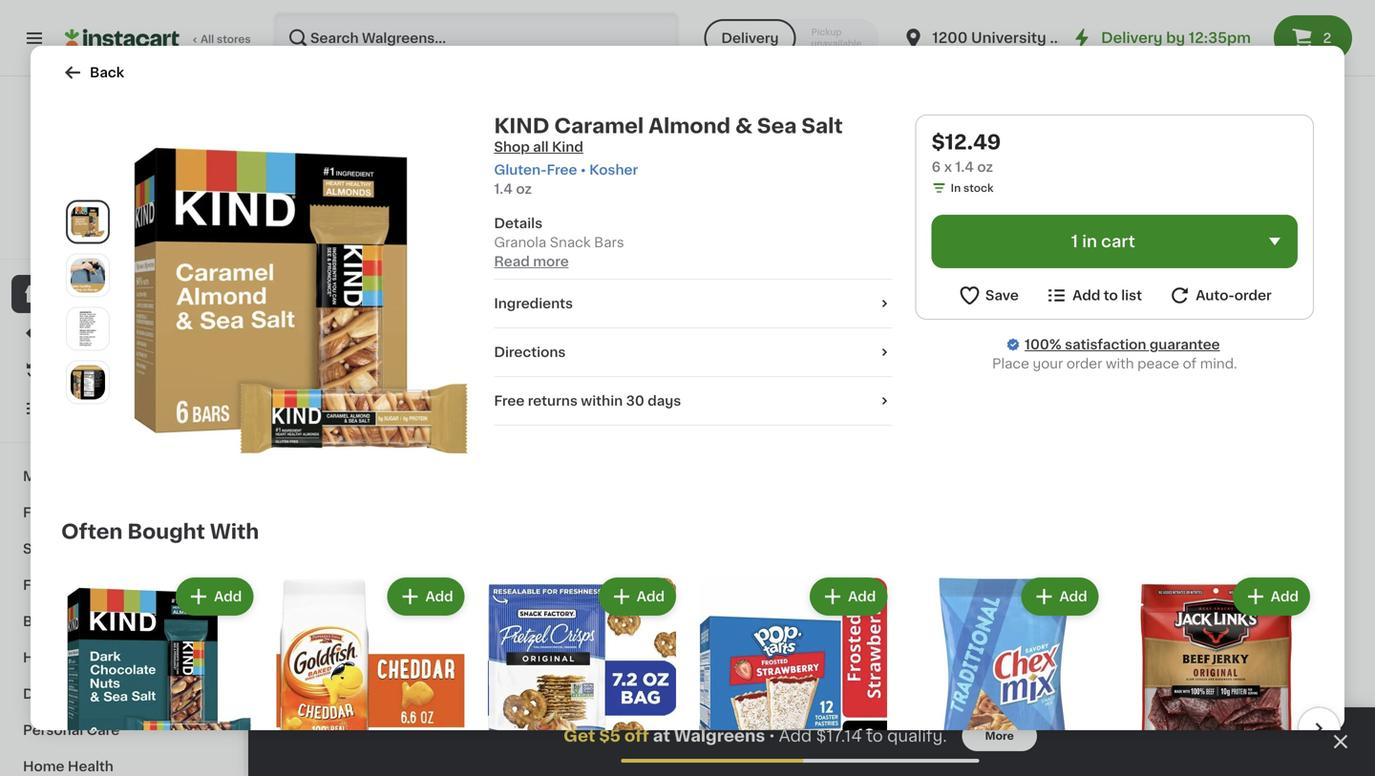 Task type: describe. For each thing, give the bounding box(es) containing it.
make every gathering magical spo nsored
[[353, 118, 677, 155]]

$ for kind caramel almond & sea salt
[[823, 724, 830, 735]]

$ for kit kat milk chocolate wafer candy
[[1001, 724, 1008, 735]]

food & pantry link
[[11, 567, 232, 604]]

order inside button
[[1235, 289, 1272, 302]]

everyday
[[57, 213, 108, 223]]

place your order with peace of mind.
[[993, 357, 1238, 371]]

item carousel region containing 5
[[781, 174, 1376, 427]]

free inside kind caramel almond & sea salt shop all kind gluten-free • kosher 1.4 oz
[[547, 163, 577, 177]]

back
[[90, 66, 124, 79]]

medicine
[[23, 470, 87, 483]]

delivery by 12:35pm
[[1102, 31, 1251, 45]]

99 for 5
[[313, 724, 327, 735]]

0 vertical spatial walgreens
[[85, 190, 158, 203]]

aid
[[57, 506, 80, 520]]

first
[[23, 506, 54, 520]]

2
[[1324, 32, 1332, 45]]

kind for kind caramel almond & sea salt shop all kind gluten-free • kosher 1.4 oz
[[494, 116, 550, 136]]

with
[[210, 522, 259, 542]]

salt for kind caramel almond & sea salt shop all kind gluten-free • kosher 1.4 oz
[[802, 116, 843, 136]]

back button
[[61, 61, 124, 84]]

caramel for kind caramel almond & sea salt
[[858, 749, 914, 762]]

planters dry ho button
[[1271, 174, 1376, 427]]

4 for snack
[[475, 723, 489, 744]]

buy it again link
[[11, 352, 232, 390]]

& down often
[[76, 543, 87, 556]]

peace
[[1138, 357, 1180, 371]]

walgreens link
[[80, 99, 164, 206]]

1 in cart field
[[932, 215, 1298, 268]]

planters peanuts dry roast
[[955, 359, 1096, 392]]

planters dry ho
[[1271, 359, 1376, 392]]

$ inside $ 5 99
[[290, 724, 297, 735]]

10.3
[[798, 415, 820, 425]]

with
[[1106, 357, 1134, 371]]

drinks
[[23, 688, 67, 701]]

kosher
[[590, 163, 638, 177]]

university
[[972, 31, 1047, 45]]

medicine link
[[11, 459, 232, 495]]

snacks
[[23, 543, 73, 556]]

auto-
[[1196, 289, 1235, 302]]

list
[[1122, 289, 1143, 302]]

• inside get $5 off at walgreens • add $17.14 to qualify.
[[769, 729, 775, 744]]

satisfaction inside button
[[80, 232, 145, 242]]

auto-order
[[1196, 289, 1272, 302]]

1 inside "field"
[[1072, 234, 1079, 250]]

$ 5 99
[[290, 723, 327, 744]]

home health link
[[11, 749, 232, 777]]

peanuts inside planters cocktail peanuts
[[1113, 378, 1168, 392]]

snacks & candy link
[[11, 531, 232, 567]]

granola
[[494, 236, 547, 249]]

food & pantry
[[23, 579, 121, 592]]

treatment tracker modal dialog
[[248, 708, 1376, 777]]

snacks & candy
[[23, 543, 136, 556]]

walgreens logo image
[[80, 99, 164, 183]]

bought
[[127, 522, 205, 542]]

100% satisfaction guarantee inside button
[[49, 232, 202, 242]]

lists link
[[11, 390, 232, 428]]

dry inside planters dry ho
[[1329, 359, 1353, 373]]

free inside product group
[[863, 702, 887, 713]]

at
[[653, 728, 671, 745]]

cart
[[1102, 234, 1136, 250]]

milk
[[1045, 749, 1072, 762]]

49 for 12
[[854, 724, 869, 735]]

$17.14
[[816, 728, 862, 745]]

100% satisfaction guarantee link
[[1025, 335, 1221, 354]]

home health
[[23, 760, 114, 774]]

1.4 inside kind caramel almond & sea salt shop all kind gluten-free • kosher 1.4 oz
[[494, 182, 513, 196]]

(305) 10.3 oz
[[798, 399, 897, 425]]

save
[[986, 289, 1019, 302]]

in stock
[[951, 183, 994, 193]]

product group containing planters peanuts dry roast
[[955, 174, 1105, 427]]

shop inside kind caramel almond & sea salt shop all kind gluten-free • kosher 1.4 oz
[[494, 140, 530, 154]]

auto-order button
[[1169, 284, 1272, 308]]

more button
[[963, 721, 1037, 752]]

oz inside the (305) 10.3 oz
[[822, 415, 835, 425]]

guarantee inside button
[[147, 232, 202, 242]]

factory
[[509, 749, 560, 762]]

1 vertical spatial satisfaction
[[1065, 338, 1147, 352]]

service type group
[[704, 19, 879, 57]]

$5.79 element
[[1271, 331, 1376, 356]]

save button
[[958, 284, 1019, 308]]

original inside werther's original popcorn, classi
[[710, 749, 762, 762]]

to inside treatment tracker modal dialog
[[867, 728, 883, 745]]

$ 4 29 for werther's
[[646, 723, 683, 744]]

30
[[626, 395, 645, 408]]

often
[[61, 522, 123, 542]]

buy it again
[[53, 364, 134, 377]]

$ for werther's original popcorn, classi
[[646, 724, 653, 735]]

29 for snack
[[491, 724, 505, 735]]

1 in cart
[[1072, 234, 1136, 250]]

remove kind caramel almond & sea salt image
[[839, 562, 862, 585]]

directions button
[[494, 343, 893, 362]]

get
[[564, 728, 596, 745]]

5 for $ 5 99
[[297, 723, 311, 744]]

personal
[[23, 724, 83, 737]]

in
[[951, 183, 961, 193]]

personal care link
[[11, 713, 232, 749]]

magical
[[593, 118, 677, 138]]

4 for werther's
[[653, 723, 667, 744]]

planters for planters peanuts dry roast
[[955, 359, 1010, 373]]

mind.
[[1201, 357, 1238, 371]]

79
[[1139, 335, 1152, 345]]

in
[[1083, 234, 1098, 250]]

your
[[1033, 357, 1064, 371]]

all stores link
[[65, 11, 252, 65]]

personal care
[[23, 724, 120, 737]]

1200
[[933, 31, 968, 45]]

delivery for delivery
[[722, 32, 779, 45]]

caramel for kind caramel almond & sea salt shop all kind gluten-free • kosher 1.4 oz
[[554, 116, 644, 136]]

sea for kind caramel almond & sea salt
[[834, 768, 859, 777]]

peanuts inside planters peanuts dry roast
[[1014, 359, 1069, 373]]

deals link
[[11, 313, 232, 352]]

enlarge granola & bars kind caramel almond & sea salt nutrition (opens in a new tab) image
[[71, 366, 105, 400]]

sea for kind caramel almond & sea salt shop all kind gluten-free • kosher 1.4 oz
[[757, 116, 797, 136]]

1 horizontal spatial 100%
[[1025, 338, 1062, 352]]

$ 4 29 for snack
[[468, 723, 505, 744]]

beauty
[[23, 615, 72, 629]]

everyday store prices
[[57, 213, 175, 223]]

$12.49 6 x 1.4 oz
[[932, 132, 1001, 174]]

qualify.
[[888, 728, 947, 745]]

delivery button
[[704, 19, 796, 57]]

off
[[625, 728, 649, 745]]

lists
[[53, 402, 86, 416]]

directions
[[494, 346, 566, 359]]

add inside treatment tracker modal dialog
[[779, 728, 812, 745]]



Task type: vqa. For each thing, say whether or not it's contained in the screenshot.
bottommost guarantee
yes



Task type: locate. For each thing, give the bounding box(es) containing it.
1 vertical spatial snack
[[464, 749, 505, 762]]

& inside kind caramel almond & sea salt shop all kind gluten-free • kosher 1.4 oz
[[736, 116, 753, 136]]

0 vertical spatial •
[[581, 163, 586, 177]]

days
[[648, 395, 681, 408]]

$ for planters cocktail peanuts
[[1117, 335, 1124, 345]]

1 horizontal spatial walgreens
[[674, 728, 765, 745]]

0 vertical spatial order
[[1235, 289, 1272, 302]]

1 vertical spatial order
[[1067, 357, 1103, 371]]

1 vertical spatial 100%
[[1025, 338, 1062, 352]]

0 horizontal spatial walgreens
[[85, 190, 158, 203]]

0 horizontal spatial •
[[581, 163, 586, 177]]

caramel down qualify.
[[858, 749, 914, 762]]

add
[[904, 190, 932, 203], [1073, 289, 1101, 302], [406, 567, 434, 581], [583, 567, 611, 581], [761, 567, 789, 581], [1117, 567, 1144, 581], [1294, 567, 1322, 581], [214, 591, 242, 604], [426, 591, 453, 604], [637, 591, 665, 604], [848, 591, 876, 604], [1060, 591, 1088, 604], [1271, 591, 1299, 604], [779, 728, 812, 745]]

order up mind.
[[1235, 289, 1272, 302]]

1 4 from the left
[[475, 723, 489, 744]]

1 horizontal spatial dry
[[1329, 359, 1353, 373]]

more
[[986, 731, 1014, 742]]

almond inside kind caramel almond & sea salt
[[918, 749, 969, 762]]

1200 university ave
[[933, 31, 1078, 45]]

kind inside kind caramel almond & sea salt
[[820, 749, 855, 762]]

0 horizontal spatial 4
[[475, 723, 489, 744]]

$ 5 79
[[1117, 334, 1152, 354]]

2 vertical spatial oz
[[822, 415, 835, 425]]

1 original from the left
[[563, 749, 615, 762]]

peanuts
[[1014, 359, 1069, 373], [1113, 378, 1168, 392]]

planters inside planters dry ho
[[1271, 359, 1326, 373]]

almond inside kind caramel almond & sea salt shop all kind gluten-free • kosher 1.4 oz
[[649, 116, 731, 136]]

sea inside kind caramel almond & sea salt
[[834, 768, 859, 777]]

oz inside kind caramel almond & sea salt shop all kind gluten-free • kosher 1.4 oz
[[516, 182, 532, 196]]

kind for kind caramel almond & sea salt
[[820, 749, 855, 762]]

shop up deals
[[53, 288, 89, 301]]

0 vertical spatial oz
[[978, 160, 994, 174]]

original inside snack factory original pretzel crisps
[[563, 749, 615, 762]]

satisfaction up place your order with peace of mind.
[[1065, 338, 1147, 352]]

delivery by 12:35pm link
[[1071, 27, 1251, 50]]

$ 4 29 up pretzel
[[468, 723, 505, 744]]

shop left all
[[494, 140, 530, 154]]

increment quantity of kind caramel almond & sea salt image
[[948, 562, 971, 585]]

salt
[[802, 116, 843, 136], [862, 768, 888, 777]]

3 planters from the left
[[1271, 359, 1326, 373]]

1 vertical spatial guarantee
[[1150, 338, 1221, 352]]

salt for kind caramel almond & sea salt
[[862, 768, 888, 777]]

2 dry from the left
[[1329, 359, 1353, 373]]

dry left ho
[[1329, 359, 1353, 373]]

2 29 from the left
[[669, 724, 683, 735]]

0 horizontal spatial to
[[867, 728, 883, 745]]

deals
[[53, 326, 93, 339]]

guarantee up of
[[1150, 338, 1221, 352]]

pantry
[[76, 579, 121, 592]]

0 horizontal spatial caramel
[[554, 116, 644, 136]]

1 horizontal spatial order
[[1235, 289, 1272, 302]]

1.4 inside $12.49 6 x 1.4 oz
[[956, 160, 974, 174]]

oz up details
[[516, 182, 532, 196]]

2 horizontal spatial 1
[[1186, 723, 1195, 744]]

$ inside $ 12 49
[[823, 724, 830, 735]]

0 horizontal spatial 5
[[297, 723, 311, 744]]

100% satisfaction guarantee button
[[30, 225, 214, 245]]

drinks link
[[11, 676, 232, 713]]

0 vertical spatial sea
[[757, 116, 797, 136]]

to left list
[[1104, 289, 1118, 302]]

0 horizontal spatial 100% satisfaction guarantee
[[49, 232, 202, 242]]

free left returns
[[494, 395, 525, 408]]

99
[[313, 724, 327, 735], [1019, 724, 1034, 735]]

2 vertical spatial free
[[863, 702, 887, 713]]

100% down 'everyday'
[[49, 232, 78, 242]]

by
[[1167, 31, 1186, 45]]

kind inside kind caramel almond & sea salt shop all kind gluten-free • kosher 1.4 oz
[[494, 116, 550, 136]]

ho
[[1357, 359, 1376, 373]]

0 horizontal spatial original
[[563, 749, 615, 762]]

planters down "$ 5 79"
[[1113, 359, 1168, 373]]

1 horizontal spatial •
[[769, 729, 775, 744]]

to inside button
[[1104, 289, 1118, 302]]

$ inside $ 1 99
[[1001, 724, 1008, 735]]

pretzel
[[464, 768, 511, 777]]

2 horizontal spatial free
[[863, 702, 887, 713]]

often bought with
[[61, 522, 259, 542]]

gluten-free
[[822, 702, 887, 713]]

1 vertical spatial sea
[[834, 768, 859, 777]]

gluten-
[[494, 163, 547, 177], [822, 702, 863, 713]]

snack up pretzel
[[464, 749, 505, 762]]

shop
[[494, 140, 530, 154], [53, 288, 89, 301]]

0 horizontal spatial order
[[1067, 357, 1103, 371]]

free up $ 12 49 at the right of page
[[863, 702, 887, 713]]

0 horizontal spatial 1
[[1008, 723, 1017, 744]]

$ 1 49
[[1179, 723, 1211, 744]]

1 horizontal spatial gluten-
[[822, 702, 863, 713]]

None search field
[[273, 11, 680, 65]]

5 for $ 5 79
[[1124, 334, 1137, 354]]

$7.99 element
[[798, 331, 948, 356]]

planters cocktail peanuts
[[1113, 359, 1227, 392]]

100%
[[49, 232, 78, 242], [1025, 338, 1062, 352]]

0 horizontal spatial 99
[[313, 724, 327, 735]]

to up kind caramel almond & sea salt
[[867, 728, 883, 745]]

stores
[[217, 34, 251, 44]]

0 vertical spatial snack
[[550, 236, 591, 249]]

kind
[[494, 116, 550, 136], [820, 749, 855, 762]]

details granola snack bars read more
[[494, 217, 624, 268]]

& inside kind caramel almond & sea salt
[[820, 768, 830, 777]]

every
[[416, 118, 476, 138]]

& down delivery button
[[736, 116, 753, 136]]

add to list button
[[1045, 284, 1143, 308]]

1 horizontal spatial guarantee
[[1150, 338, 1221, 352]]

kat
[[1019, 749, 1042, 762]]

1 vertical spatial to
[[867, 728, 883, 745]]

granola & bars kind caramel almond & sea salt hero image
[[130, 130, 471, 471]]

1 dry from the left
[[1072, 359, 1096, 373]]

1 vertical spatial shop
[[53, 288, 89, 301]]

satisfaction
[[80, 232, 145, 242], [1065, 338, 1147, 352]]

sea down '$17.14' on the right bottom
[[834, 768, 859, 777]]

& down '$17.14' on the right bottom
[[820, 768, 830, 777]]

almond for kind caramel almond & sea salt
[[918, 749, 969, 762]]

0 horizontal spatial satisfaction
[[80, 232, 145, 242]]

kind down '$17.14' on the right bottom
[[820, 749, 855, 762]]

sea inside kind caramel almond & sea salt shop all kind gluten-free • kosher 1.4 oz
[[757, 116, 797, 136]]

$ inside $ 1 49
[[1179, 724, 1186, 735]]

29 up pretzel
[[491, 724, 505, 735]]

0 horizontal spatial delivery
[[722, 32, 779, 45]]

salt down service type group
[[802, 116, 843, 136]]

first aid & safety
[[23, 506, 143, 520]]

snack inside snack factory original pretzel crisps
[[464, 749, 505, 762]]

1 vertical spatial candy
[[1040, 768, 1084, 777]]

instacart logo image
[[65, 27, 180, 50]]

0 horizontal spatial planters
[[955, 359, 1010, 373]]

1 horizontal spatial salt
[[862, 768, 888, 777]]

caramel inside kind caramel almond & sea salt
[[858, 749, 914, 762]]

bars
[[594, 236, 624, 249]]

5
[[1124, 334, 1137, 354], [297, 723, 311, 744]]

& right food
[[61, 579, 72, 592]]

product group containing 12
[[820, 551, 982, 777]]

free returns within 30 days
[[494, 395, 681, 408]]

1 vertical spatial 1.4
[[494, 182, 513, 196]]

candy inside kit kat milk chocolate wafer candy
[[1040, 768, 1084, 777]]

0 horizontal spatial shop
[[53, 288, 89, 301]]

0 vertical spatial salt
[[802, 116, 843, 136]]

delivery for delivery by 12:35pm
[[1102, 31, 1163, 45]]

caramel inside kind caramel almond & sea salt shop all kind gluten-free • kosher 1.4 oz
[[554, 116, 644, 136]]

it
[[84, 364, 93, 377]]

1 horizontal spatial original
[[710, 749, 762, 762]]

99 inside $ 1 99
[[1019, 724, 1034, 735]]

1
[[1072, 234, 1079, 250], [1008, 723, 1017, 744], [1186, 723, 1195, 744]]

cocktail
[[1171, 359, 1227, 373]]

•
[[581, 163, 586, 177], [769, 729, 775, 744]]

2 99 from the left
[[1019, 724, 1034, 735]]

delivery
[[1102, 31, 1163, 45], [722, 32, 779, 45]]

1 for $ 1 99
[[1008, 723, 1017, 744]]

0 horizontal spatial 29
[[491, 724, 505, 735]]

0 horizontal spatial 49
[[854, 724, 869, 735]]

& up often
[[83, 506, 94, 520]]

0 horizontal spatial peanuts
[[1014, 359, 1069, 373]]

planters inside planters peanuts dry roast
[[955, 359, 1010, 373]]

read more button
[[494, 252, 569, 271]]

0 vertical spatial almond
[[649, 116, 731, 136]]

49 inside $ 12 49
[[854, 724, 869, 735]]

caramel up 'kind'
[[554, 116, 644, 136]]

1 horizontal spatial 29
[[669, 724, 683, 735]]

walgreens up everyday store prices link
[[85, 190, 158, 203]]

snack up more
[[550, 236, 591, 249]]

0 vertical spatial 100%
[[49, 232, 78, 242]]

everyday store prices link
[[57, 210, 187, 225]]

0 vertical spatial to
[[1104, 289, 1118, 302]]

0 horizontal spatial almond
[[649, 116, 731, 136]]

0 horizontal spatial oz
[[516, 182, 532, 196]]

more
[[533, 255, 569, 268]]

add to list
[[1073, 289, 1143, 302]]

kind up all
[[494, 116, 550, 136]]

almond
[[649, 116, 731, 136], [918, 749, 969, 762]]

1 vertical spatial almond
[[918, 749, 969, 762]]

1 vertical spatial 100% satisfaction guarantee
[[1025, 338, 1221, 352]]

household
[[23, 652, 98, 665]]

oz up stock
[[978, 160, 994, 174]]

planters for planters cocktail peanuts
[[1113, 359, 1168, 373]]

original down get $5 off at walgreens • add $17.14 to qualify.
[[710, 749, 762, 762]]

2 4 from the left
[[653, 723, 667, 744]]

main content containing make every gathering magical
[[248, 76, 1376, 777]]

ave
[[1050, 31, 1078, 45]]

1 horizontal spatial shop
[[494, 140, 530, 154]]

gluten- down all
[[494, 163, 547, 177]]

100% up your
[[1025, 338, 1062, 352]]

100% satisfaction guarantee up with
[[1025, 338, 1221, 352]]

0 horizontal spatial 1.4
[[494, 182, 513, 196]]

safety
[[97, 506, 143, 520]]

read
[[494, 255, 530, 268]]

$ inside "$ 5 79"
[[1117, 335, 1124, 345]]

29
[[491, 724, 505, 735], [669, 724, 683, 735]]

to
[[1104, 289, 1118, 302], [867, 728, 883, 745]]

1 vertical spatial salt
[[862, 768, 888, 777]]

gluten- up 12
[[822, 702, 863, 713]]

0 horizontal spatial $ 4 29
[[468, 723, 505, 744]]

planters up roast
[[955, 359, 1010, 373]]

0 vertical spatial satisfaction
[[80, 232, 145, 242]]

add inside button
[[1073, 289, 1101, 302]]

1 horizontal spatial 100% satisfaction guarantee
[[1025, 338, 1221, 352]]

get $5 off at walgreens • add $17.14 to qualify.
[[564, 728, 947, 745]]

0 vertical spatial gluten-
[[494, 163, 547, 177]]

oz right 10.3
[[822, 415, 835, 425]]

1 vertical spatial gluten-
[[822, 702, 863, 713]]

0 horizontal spatial kind
[[494, 116, 550, 136]]

oz inside $12.49 6 x 1.4 oz
[[978, 160, 994, 174]]

order left with
[[1067, 357, 1103, 371]]

item carousel region containing add
[[34, 567, 1341, 777]]

main content
[[248, 76, 1376, 777]]

100% inside button
[[49, 232, 78, 242]]

spo
[[353, 145, 375, 155]]

item carousel region
[[781, 174, 1376, 427], [34, 567, 1341, 777]]

29 up werther's
[[669, 724, 683, 735]]

1 vertical spatial kind
[[820, 749, 855, 762]]

1 horizontal spatial 1.4
[[956, 160, 974, 174]]

1 horizontal spatial 5
[[1124, 334, 1137, 354]]

x
[[944, 160, 952, 174]]

planters for planters dry ho
[[1271, 359, 1326, 373]]

6
[[932, 160, 941, 174]]

• left '$17.14' on the right bottom
[[769, 729, 775, 744]]

make
[[353, 118, 411, 138]]

satisfaction down everyday store prices
[[80, 232, 145, 242]]

1 horizontal spatial peanuts
[[1113, 378, 1168, 392]]

free down 'kind'
[[547, 163, 577, 177]]

dry right your
[[1072, 359, 1096, 373]]

all
[[533, 140, 549, 154]]

place
[[993, 357, 1030, 371]]

salt inside kind caramel almond & sea salt shop all kind gluten-free • kosher 1.4 oz
[[802, 116, 843, 136]]

enlarge granola & bars kind caramel almond & sea salt hero (opens in a new tab) image
[[71, 205, 105, 239]]

2 $ 4 29 from the left
[[646, 723, 683, 744]]

5 inside item carousel region
[[1124, 334, 1137, 354]]

planters inside planters cocktail peanuts
[[1113, 359, 1168, 373]]

kind
[[552, 140, 584, 154]]

2 planters from the left
[[1113, 359, 1168, 373]]

prices
[[141, 213, 175, 223]]

popcorn,
[[642, 768, 702, 777]]

walgreens inside treatment tracker modal dialog
[[674, 728, 765, 745]]

0 vertical spatial candy
[[91, 543, 136, 556]]

1 horizontal spatial 1
[[1072, 234, 1079, 250]]

caramel
[[554, 116, 644, 136], [858, 749, 914, 762]]

salt down $ 12 49 at the right of page
[[862, 768, 888, 777]]

original down get
[[563, 749, 615, 762]]

4 up pretzel
[[475, 723, 489, 744]]

sea down service type group
[[757, 116, 797, 136]]

details
[[494, 217, 543, 230]]

0 vertical spatial caramel
[[554, 116, 644, 136]]

gluten- inside kind caramel almond & sea salt shop all kind gluten-free • kosher 1.4 oz
[[494, 163, 547, 177]]

• down 'kind'
[[581, 163, 586, 177]]

0 vertical spatial peanuts
[[1014, 359, 1069, 373]]

gluten- inside product group
[[822, 702, 863, 713]]

chocolate
[[1075, 749, 1145, 762]]

details button
[[494, 214, 893, 233]]

&
[[736, 116, 753, 136], [83, 506, 94, 520], [76, 543, 87, 556], [61, 579, 72, 592], [820, 768, 830, 777]]

1 horizontal spatial 99
[[1019, 724, 1034, 735]]

1 vertical spatial walgreens
[[674, 728, 765, 745]]

planters down "$5.79" element
[[1271, 359, 1326, 373]]

49 for 1
[[1197, 724, 1211, 735]]

planters image
[[303, 116, 346, 159]]

99 inside $ 5 99
[[313, 724, 327, 735]]

1 for $ 1 49
[[1186, 723, 1195, 744]]

dry inside planters peanuts dry roast
[[1072, 359, 1096, 373]]

1 horizontal spatial delivery
[[1102, 31, 1163, 45]]

49 inside $ 1 49
[[1197, 724, 1211, 735]]

shop inside shop link
[[53, 288, 89, 301]]

1 horizontal spatial planters
[[1113, 359, 1168, 373]]

walgreens up werther's original popcorn, classi
[[674, 728, 765, 745]]

1200 university ave button
[[902, 11, 1078, 65]]

0 horizontal spatial guarantee
[[147, 232, 202, 242]]

1 horizontal spatial to
[[1104, 289, 1118, 302]]

1.4 up details
[[494, 182, 513, 196]]

0 horizontal spatial 100%
[[49, 232, 78, 242]]

0 vertical spatial shop
[[494, 140, 530, 154]]

beauty link
[[11, 604, 232, 640]]

1 29 from the left
[[491, 724, 505, 735]]

household link
[[11, 640, 232, 676]]

$ for snack factory original pretzel crisps
[[468, 724, 475, 735]]

crisps
[[514, 768, 557, 777]]

1 49 from the left
[[854, 724, 869, 735]]

0 horizontal spatial candy
[[91, 543, 136, 556]]

1 horizontal spatial sea
[[834, 768, 859, 777]]

2 original from the left
[[710, 749, 762, 762]]

snack inside details granola snack bars read more
[[550, 236, 591, 249]]

$ 4 29 up werther's
[[646, 723, 683, 744]]

delivery inside button
[[722, 32, 779, 45]]

dry
[[1072, 359, 1096, 373], [1329, 359, 1353, 373]]

0 vertical spatial 100% satisfaction guarantee
[[49, 232, 202, 242]]

1.4 right 'x'
[[956, 160, 974, 174]]

1 horizontal spatial oz
[[822, 415, 835, 425]]

almond for kind caramel almond & sea salt shop all kind gluten-free • kosher 1.4 oz
[[649, 116, 731, 136]]

order
[[1235, 289, 1272, 302], [1067, 357, 1103, 371]]

0 horizontal spatial snack
[[464, 749, 505, 762]]

2 horizontal spatial planters
[[1271, 359, 1326, 373]]

$ 1 99
[[1001, 723, 1034, 744]]

0 horizontal spatial sea
[[757, 116, 797, 136]]

29 for werther's
[[669, 724, 683, 735]]

candy
[[91, 543, 136, 556], [1040, 768, 1084, 777]]

100% satisfaction guarantee down store
[[49, 232, 202, 242]]

4 right off
[[653, 723, 667, 744]]

1 vertical spatial peanuts
[[1113, 378, 1168, 392]]

0 horizontal spatial free
[[494, 395, 525, 408]]

product group
[[798, 174, 948, 427], [955, 174, 1105, 427], [1113, 174, 1263, 427], [287, 551, 449, 777], [464, 551, 627, 777], [642, 551, 804, 777], [820, 551, 982, 777], [997, 551, 1160, 777], [1175, 551, 1337, 777], [61, 574, 257, 777], [273, 574, 469, 777], [484, 574, 680, 777], [695, 574, 892, 777], [907, 574, 1103, 777], [1118, 574, 1315, 777]]

care
[[87, 724, 120, 737]]

1 horizontal spatial free
[[547, 163, 577, 177]]

gathering
[[481, 118, 588, 138]]

enlarge granola & bars kind caramel almond & sea salt ingredients (opens in a new tab) image
[[71, 312, 105, 346]]

0 vertical spatial kind
[[494, 116, 550, 136]]

• inside kind caramel almond & sea salt shop all kind gluten-free • kosher 1.4 oz
[[581, 163, 586, 177]]

1 vertical spatial caramel
[[858, 749, 914, 762]]

1 $ 4 29 from the left
[[468, 723, 505, 744]]

1 horizontal spatial almond
[[918, 749, 969, 762]]

candy down milk
[[1040, 768, 1084, 777]]

salt inside kind caramel almond & sea salt
[[862, 768, 888, 777]]

nsored
[[375, 145, 413, 155]]

1 planters from the left
[[955, 359, 1010, 373]]

ingredients
[[494, 297, 573, 310]]

1 horizontal spatial $ 4 29
[[646, 723, 683, 744]]

1 vertical spatial item carousel region
[[34, 567, 1341, 777]]

99 for 1
[[1019, 724, 1034, 735]]

0 vertical spatial guarantee
[[147, 232, 202, 242]]

guarantee down prices
[[147, 232, 202, 242]]

candy down often
[[91, 543, 136, 556]]

2 49 from the left
[[1197, 724, 1211, 735]]

1 vertical spatial free
[[494, 395, 525, 408]]

0 horizontal spatial dry
[[1072, 359, 1096, 373]]

2 horizontal spatial oz
[[978, 160, 994, 174]]

enlarge granola & bars kind caramel almond & sea salt lifestyle (opens in a new tab) image
[[71, 259, 105, 293]]

1 99 from the left
[[313, 724, 327, 735]]



